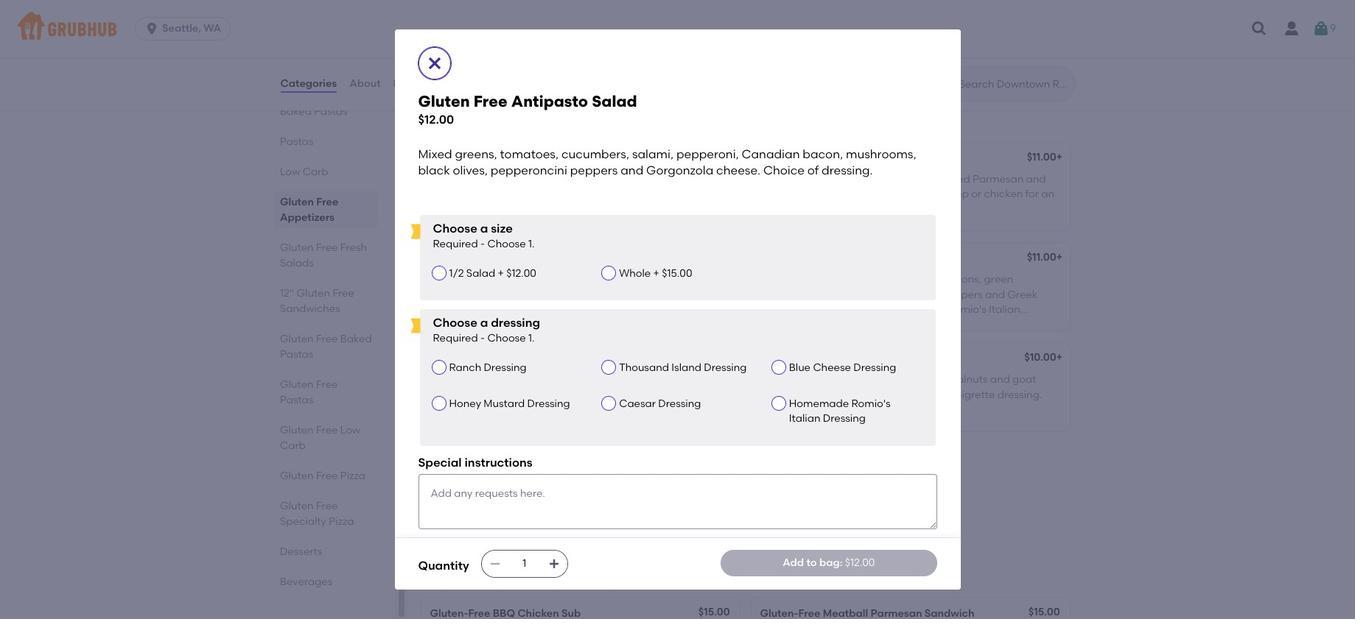 Task type: locate. For each thing, give the bounding box(es) containing it.
tomatoes, down dinner
[[501, 474, 552, 487]]

gluten free appetizers
[[280, 196, 338, 224]]

romio's
[[491, 152, 531, 165], [557, 303, 596, 316], [947, 303, 987, 316], [852, 398, 891, 411]]

lettuce
[[430, 318, 465, 331]]

0 horizontal spatial feta
[[566, 289, 586, 301]]

onions, inside mixed greens, tomatoes, cucumbers, onions, green peppers, greek olives, pepperoncini peppers and greek feta cheese, topped with homemade romio's italian dressing.
[[946, 274, 982, 286]]

pastas inside gluten free pastas
[[280, 394, 313, 407]]

salami,
[[632, 147, 674, 161], [517, 173, 553, 186], [616, 374, 652, 386]]

1 vertical spatial required
[[433, 333, 478, 345]]

0 vertical spatial svg image
[[1312, 20, 1330, 38]]

0 horizontal spatial to
[[806, 557, 817, 569]]

1 $15.00 button from the left
[[421, 599, 740, 620]]

bacon, up the romaine,
[[803, 147, 843, 161]]

1 horizontal spatial cheese
[[760, 389, 796, 401]]

dressing. inside spinach, roma tomatoes, red onions, walnuts and goat cheese tossed with honey raspberry vinaigrette dressing.
[[998, 389, 1042, 401]]

main navigation navigation
[[0, 0, 1355, 57]]

italian up the goat
[[989, 303, 1021, 316]]

tomatoes, up honey
[[838, 374, 889, 386]]

a inside choose a dressing required - choose 1.
[[480, 316, 488, 330]]

1 horizontal spatial add
[[911, 188, 932, 201]]

1 vertical spatial feta
[[760, 303, 780, 316]]

size
[[491, 222, 513, 236], [464, 274, 482, 286]]

vinaigrette for walnuts
[[941, 389, 995, 401]]

dressing down thousand island dressing
[[658, 398, 701, 411]]

antipasto inside gluten free antipasto salad $12.00
[[511, 92, 588, 111]]

1 vertical spatial salami,
[[517, 173, 553, 186]]

$12.00
[[418, 113, 454, 127], [695, 151, 726, 163], [506, 267, 536, 280], [695, 352, 726, 364], [845, 557, 875, 569]]

0 vertical spatial mushrooms,
[[846, 147, 916, 161]]

gluten free fresh salads down appetizers
[[280, 242, 367, 270]]

baked down categories
[[280, 105, 311, 118]]

0 vertical spatial pizza
[[340, 470, 365, 483]]

0 horizontal spatial gorgonzola
[[496, 404, 555, 416]]

pizza right specialty
[[328, 516, 354, 528]]

served
[[517, 34, 551, 47]]

feta down gluten free horiatiki greek salad at the top left
[[566, 289, 586, 301]]

salad up red
[[865, 353, 895, 366]]

greens, up topped
[[792, 274, 829, 286]]

$15.00 button
[[421, 599, 740, 620], [751, 599, 1070, 620]]

italian down pepperonicini
[[599, 303, 630, 316]]

mixed inside mixed greens, tomatoes, cucumbers, olives and mozzarella. choice of dressing.
[[430, 474, 460, 487]]

12" up whole.
[[418, 548, 442, 567]]

pizza down gluten free low carb
[[340, 470, 365, 483]]

12"
[[280, 287, 294, 300], [418, 548, 442, 567]]

salad up 'wedge,'
[[861, 152, 890, 165]]

mixed down special
[[430, 474, 460, 487]]

2 vertical spatial fresh
[[340, 242, 367, 254]]

gluten inside gluten free low carb
[[280, 424, 313, 437]]

1 vertical spatial fresh
[[760, 173, 787, 186]]

1 horizontal spatial feta
[[760, 303, 780, 316]]

0 vertical spatial required
[[433, 238, 478, 251]]

sandwiches
[[280, 303, 340, 315], [539, 548, 633, 567]]

12" inside 12" gluten free sandwiches
[[280, 287, 294, 300]]

cucumbers,
[[561, 147, 629, 161], [564, 274, 623, 286], [885, 274, 944, 286], [555, 374, 614, 386], [555, 474, 614, 487]]

greek up tomatoes,
[[537, 253, 567, 265]]

svg image left 9 button
[[1251, 20, 1268, 38]]

reviews button
[[392, 57, 435, 111]]

pastas up gluten free low carb
[[280, 394, 313, 407]]

fresh inside fresh romaine, lemon wedge, fresh grated parmesan and croutons tossed to perfection. add shrimp or chicken for an additional charge.
[[760, 173, 787, 186]]

2 fresh from the left
[[909, 173, 934, 186]]

whole inside whole size only. tomatoes, cucumbers, green peppers, onions, greek olives, greek feta cheese, pepperonicini peppers and homemade romio's italian dressing. no lettuce in this salad.
[[430, 274, 462, 286]]

0 horizontal spatial whole
[[430, 274, 462, 286]]

blue
[[789, 362, 811, 374]]

0 horizontal spatial fresh
[[699, 173, 724, 186]]

1. inside choose a dressing required - choose 1.
[[528, 333, 535, 345]]

dressing up mustard
[[484, 362, 527, 374]]

a down garbanzo
[[480, 222, 488, 236]]

pizza inside gluten free specialty pizza
[[328, 516, 354, 528]]

a inside choose a size required - choose 1.
[[480, 222, 488, 236]]

required up 1/2
[[433, 238, 478, 251]]

olives, down thousand
[[614, 389, 645, 401]]

antipasto down bbq or hot wings served with ranch or blue cheese dressing.
[[511, 92, 588, 111]]

vinaigrette
[[642, 188, 696, 201], [941, 389, 995, 401]]

salami, up 'caesar dressing'
[[616, 374, 652, 386]]

black left 'caesar dressing'
[[584, 389, 612, 401]]

no
[[680, 303, 694, 316]]

$11.00 for fresh romaine, lemon wedge, fresh grated parmesan and croutons tossed to perfection. add shrimp or chicken for an additional charge.
[[1027, 151, 1056, 163]]

peppers, inside whole size only. tomatoes, cucumbers, green peppers, onions, greek olives, greek feta cheese, pepperonicini peppers and homemade romio's italian dressing. no lettuce in this salad.
[[657, 274, 702, 286]]

0 vertical spatial fresh
[[511, 108, 553, 127]]

1 $11.00 + from the top
[[1027, 151, 1063, 163]]

tomatoes,
[[500, 147, 559, 161], [646, 173, 697, 186], [831, 274, 882, 286], [501, 374, 552, 386], [838, 374, 889, 386], [501, 474, 552, 487]]

- down this
[[481, 333, 485, 345]]

1 fresh from the left
[[699, 173, 724, 186]]

greek up $10.00
[[1008, 289, 1038, 301]]

1 vertical spatial with
[[863, 303, 884, 316]]

cucumbers, inside whole size only. tomatoes, cucumbers, green peppers, onions, greek olives, greek feta cheese, pepperonicini peppers and homemade romio's italian dressing. no lettuce in this salad.
[[564, 274, 623, 286]]

greens, down the special instructions
[[462, 474, 499, 487]]

salads up 12" gluten free sandwiches
[[280, 257, 313, 270]]

mushrooms,
[[846, 147, 916, 161], [521, 389, 582, 401]]

grated
[[936, 173, 970, 186]]

in down diced
[[631, 188, 639, 201]]

1 vertical spatial pepperoni,
[[655, 374, 709, 386]]

choice down instructions
[[489, 489, 525, 502]]

+ for spinach, roma tomatoes, red onions, walnuts and goat cheese tossed with honey raspberry vinaigrette dressing.
[[1056, 352, 1063, 364]]

of
[[808, 164, 819, 178], [636, 404, 646, 416], [527, 489, 537, 502]]

1 horizontal spatial green
[[984, 274, 1013, 286]]

0 horizontal spatial baked
[[280, 105, 311, 118]]

vinaigrette inside spinach, roma tomatoes, red onions, walnuts and goat cheese tossed with honey raspberry vinaigrette dressing.
[[941, 389, 995, 401]]

tomatoes, up topped
[[831, 274, 882, 286]]

salad up chopped
[[592, 92, 637, 111]]

vinaigrette inside lettuce, chicken, salami, mozzarella, diced tomatoes, fresh basil, garbanzo beans, scallions, tossed in vinaigrette dressing.
[[642, 188, 696, 201]]

carb
[[302, 166, 328, 178], [280, 440, 305, 452]]

categories
[[280, 77, 337, 90]]

or inside fresh romaine, lemon wedge, fresh grated parmesan and croutons tossed to perfection. add shrimp or chicken for an additional charge.
[[971, 188, 982, 201]]

to
[[842, 188, 852, 201], [806, 557, 817, 569]]

choice down thousand
[[598, 404, 634, 416]]

onions, inside whole size only. tomatoes, cucumbers, green peppers, onions, greek olives, greek feta cheese, pepperonicini peppers and homemade romio's italian dressing. no lettuce in this salad.
[[430, 289, 465, 301]]

required inside choose a dressing required - choose 1.
[[433, 333, 478, 345]]

2 - from the top
[[481, 333, 485, 345]]

2 $11.00 from the top
[[1027, 251, 1056, 264]]

island
[[672, 362, 702, 374]]

baked down 12" gluten free sandwiches
[[340, 333, 372, 346]]

1 1. from the top
[[528, 238, 535, 251]]

bacon,
[[803, 147, 843, 161], [483, 389, 518, 401]]

0 horizontal spatial black
[[418, 164, 450, 178]]

2 $12.00 + from the top
[[695, 352, 732, 364]]

special
[[418, 456, 462, 470]]

tossed
[[595, 188, 628, 201], [807, 188, 840, 201], [799, 389, 831, 401]]

$11.00 down an
[[1027, 251, 1056, 264]]

- for dressing
[[481, 333, 485, 345]]

or right the shrimp
[[971, 188, 982, 201]]

0 horizontal spatial low
[[280, 166, 300, 178]]

1 horizontal spatial mushrooms,
[[846, 147, 916, 161]]

romio's inside whole size only. tomatoes, cucumbers, green peppers, onions, greek olives, greek feta cheese, pepperonicini peppers and homemade romio's italian dressing. no lettuce in this salad.
[[557, 303, 596, 316]]

about button
[[349, 57, 381, 111]]

onions, inside spinach, roma tomatoes, red onions, walnuts and goat cheese tossed with honey raspberry vinaigrette dressing.
[[911, 374, 947, 386]]

1 vertical spatial peppers,
[[760, 289, 804, 301]]

0 vertical spatial onions,
[[946, 274, 982, 286]]

- up 1/2 salad + $12.00
[[481, 238, 485, 251]]

1. down dressing
[[528, 333, 535, 345]]

2 homemade from the left
[[887, 303, 945, 316]]

1 - from the top
[[481, 238, 485, 251]]

1. up gluten free horiatiki greek salad at the top left
[[528, 238, 535, 251]]

0 horizontal spatial cheese,
[[589, 289, 627, 301]]

2 required from the top
[[433, 333, 478, 345]]

green inside mixed greens, tomatoes, cucumbers, onions, green peppers, greek olives, pepperoncini peppers and greek feta cheese, topped with homemade romio's italian dressing.
[[984, 274, 1013, 286]]

0 vertical spatial cheese,
[[589, 289, 627, 301]]

1 required from the top
[[433, 238, 478, 251]]

ranch
[[576, 34, 606, 47]]

tossed for tomatoes,
[[807, 188, 840, 201]]

in left this
[[468, 318, 476, 331]]

required inside choose a size required - choose 1.
[[433, 238, 478, 251]]

gluten free fresh salads
[[418, 108, 610, 127], [280, 242, 367, 270]]

0 horizontal spatial $15.00 button
[[421, 599, 740, 620]]

2 horizontal spatial pepperoncini
[[872, 289, 939, 301]]

with
[[553, 34, 574, 47], [863, 303, 884, 316], [834, 389, 855, 401]]

lettuce,
[[430, 173, 471, 186]]

choice up croutons
[[763, 164, 805, 178]]

0 vertical spatial a
[[480, 222, 488, 236]]

cheese, inside whole size only. tomatoes, cucumbers, green peppers, onions, greek olives, greek feta cheese, pepperonicini peppers and homemade romio's italian dressing. no lettuce in this salad.
[[589, 289, 627, 301]]

add left bag:
[[783, 557, 804, 569]]

peppers inside mixed greens, tomatoes, cucumbers, onions, green peppers, greek olives, pepperoncini peppers and greek feta cheese, topped with homemade romio's italian dressing.
[[941, 289, 983, 301]]

quantity
[[418, 560, 469, 574]]

1 a from the top
[[480, 222, 488, 236]]

gluten free dinner salad
[[430, 453, 556, 466]]

with down blue cheese dressing
[[834, 389, 855, 401]]

carb up gluten free pizza
[[280, 440, 305, 452]]

fresh up the gluten free romio's famous chopped salad
[[511, 108, 553, 127]]

add left the shrimp
[[911, 188, 932, 201]]

size up horiatiki
[[491, 222, 513, 236]]

0 horizontal spatial 12"
[[280, 287, 294, 300]]

whole for whole size only. tomatoes, cucumbers, green peppers, onions, greek olives, greek feta cheese, pepperonicini peppers and homemade romio's italian dressing. no lettuce in this salad.
[[430, 274, 462, 286]]

with inside mixed greens, tomatoes, cucumbers, onions, green peppers, greek olives, pepperoncini peppers and greek feta cheese, topped with homemade romio's italian dressing.
[[863, 303, 884, 316]]

1 vertical spatial a
[[480, 316, 488, 330]]

$12.00 +
[[695, 151, 732, 163], [695, 352, 732, 364]]

tossed up the charge.
[[807, 188, 840, 201]]

dressing. inside mixed greens, tomatoes, cucumbers, olives and mozzarella. choice of dressing.
[[540, 489, 584, 502]]

an
[[1042, 188, 1055, 201]]

salami, up diced
[[632, 147, 674, 161]]

italian down homemade
[[789, 413, 821, 425]]

salads
[[557, 108, 610, 127], [280, 257, 313, 270]]

1 vertical spatial bacon,
[[483, 389, 518, 401]]

- inside choose a dressing required - choose 1.
[[481, 333, 485, 345]]

caesar dressing
[[619, 398, 701, 411]]

1 horizontal spatial with
[[834, 389, 855, 401]]

$10.00
[[1025, 352, 1056, 364]]

dressing right "island"
[[704, 362, 747, 374]]

$15.00 for 1st the $15.00 button
[[698, 607, 730, 619]]

0 horizontal spatial homemade
[[496, 303, 555, 316]]

2 green from the left
[[984, 274, 1013, 286]]

0 vertical spatial sandwiches
[[280, 303, 340, 315]]

whole for whole + $15.00
[[619, 267, 651, 280]]

salad right 1/2
[[466, 267, 495, 280]]

peppers, for pepperonicini
[[657, 274, 702, 286]]

1 vertical spatial carb
[[280, 440, 305, 452]]

choice inside mixed greens, tomatoes, cucumbers, olives and mozzarella. choice of dressing.
[[489, 489, 525, 502]]

+ for mixed greens, tomatoes, cucumbers, onions, green peppers, greek olives, pepperoncini peppers and greek feta cheese, topped with homemade romio's italian dressing.
[[1056, 251, 1063, 264]]

greek
[[537, 253, 567, 265], [468, 289, 498, 301], [533, 289, 564, 301], [807, 289, 837, 301], [1008, 289, 1038, 301]]

low up gluten free appetizers
[[280, 166, 300, 178]]

feta
[[566, 289, 586, 301], [760, 303, 780, 316]]

and inside fresh romaine, lemon wedge, fresh grated parmesan and croutons tossed to perfection. add shrimp or chicken for an additional charge.
[[1026, 173, 1046, 186]]

cheese, left topped
[[783, 303, 821, 316]]

peppers,
[[657, 274, 702, 286], [760, 289, 804, 301]]

dressing inside homemade romio's italian dressing
[[823, 413, 866, 425]]

fresh inside gluten free fresh salads
[[340, 242, 367, 254]]

0 horizontal spatial or
[[454, 34, 465, 47]]

gluten inside gluten free pastas
[[280, 379, 313, 391]]

0 vertical spatial $11.00
[[1027, 151, 1056, 163]]

1 horizontal spatial vinaigrette
[[941, 389, 995, 401]]

1 vertical spatial in
[[468, 318, 476, 331]]

2 vertical spatial of
[[527, 489, 537, 502]]

charge.
[[814, 203, 852, 216]]

0 horizontal spatial fresh
[[340, 242, 367, 254]]

green inside whole size only. tomatoes, cucumbers, green peppers, onions, greek olives, greek feta cheese, pepperonicini peppers and homemade romio's italian dressing. no lettuce in this salad.
[[626, 274, 655, 286]]

1 horizontal spatial pepperoncini
[[647, 389, 714, 401]]

1 horizontal spatial in
[[631, 188, 639, 201]]

gluten free fresh salads up the gluten free romio's famous chopped salad
[[418, 108, 610, 127]]

fresh
[[511, 108, 553, 127], [760, 173, 787, 186], [340, 242, 367, 254]]

svg image inside seattle, wa button
[[145, 21, 159, 36]]

vinaigrette down walnuts
[[941, 389, 995, 401]]

antipasto down salad.
[[491, 353, 541, 366]]

gorgonzola right diced
[[646, 164, 714, 178]]

0 vertical spatial cheese.
[[716, 164, 761, 178]]

0 vertical spatial gorgonzola
[[646, 164, 714, 178]]

choose up horiatiki
[[487, 238, 526, 251]]

olives, down only.
[[501, 289, 531, 301]]

gluten free low carb
[[280, 424, 360, 452]]

0 horizontal spatial svg image
[[426, 55, 443, 72]]

italian
[[599, 303, 630, 316], [989, 303, 1021, 316], [789, 413, 821, 425]]

0 vertical spatial size
[[491, 222, 513, 236]]

choice
[[763, 164, 805, 178], [598, 404, 634, 416], [489, 489, 525, 502]]

and
[[621, 164, 644, 178], [1026, 173, 1046, 186], [985, 289, 1005, 301], [474, 303, 494, 316], [990, 374, 1010, 386], [474, 404, 494, 416], [646, 474, 666, 487]]

olives, up topped
[[839, 289, 870, 301]]

chicken,
[[473, 173, 515, 186]]

required for choose a size
[[433, 238, 478, 251]]

1 horizontal spatial cheese.
[[716, 164, 761, 178]]

onions, for mixed greens, tomatoes, cucumbers, onions, green peppers, greek olives, pepperoncini peppers and greek feta cheese, topped with homemade romio's italian dressing.
[[946, 274, 982, 286]]

dressing right mustard
[[527, 398, 570, 411]]

cucumbers, inside mixed greens, tomatoes, cucumbers, olives and mozzarella. choice of dressing.
[[555, 474, 614, 487]]

in
[[631, 188, 639, 201], [468, 318, 476, 331]]

salami, up beans,
[[517, 173, 553, 186]]

of down thousand
[[636, 404, 646, 416]]

honey
[[857, 389, 888, 401]]

0 vertical spatial -
[[481, 238, 485, 251]]

salads up chopped
[[557, 108, 610, 127]]

gorgonzola up dinner
[[496, 404, 555, 416]]

tossed inside fresh romaine, lemon wedge, fresh grated parmesan and croutons tossed to perfection. add shrimp or chicken for an additional charge.
[[807, 188, 840, 201]]

cheese, down whole + $15.00
[[589, 289, 627, 301]]

0 horizontal spatial gluten free fresh salads
[[280, 242, 367, 270]]

1 horizontal spatial italian
[[789, 413, 821, 425]]

1 vertical spatial black
[[584, 389, 612, 401]]

2 vertical spatial choice
[[489, 489, 525, 502]]

2 horizontal spatial of
[[808, 164, 819, 178]]

free inside gluten free pastas
[[316, 379, 338, 391]]

romio's inside homemade romio's italian dressing
[[852, 398, 891, 411]]

svg image
[[1251, 20, 1268, 38], [145, 21, 159, 36], [489, 558, 501, 570]]

1 vertical spatial antipasto
[[491, 353, 541, 366]]

gluten free pizza
[[280, 470, 365, 483]]

peppers, inside mixed greens, tomatoes, cucumbers, onions, green peppers, greek olives, pepperoncini peppers and greek feta cheese, topped with homemade romio's italian dressing.
[[760, 289, 804, 301]]

baked inside gluten free baked pastas
[[340, 333, 372, 346]]

1 horizontal spatial salads
[[557, 108, 610, 127]]

0 vertical spatial with
[[553, 34, 574, 47]]

gluten inside gluten free appetizers
[[280, 196, 314, 209]]

dressing
[[491, 316, 540, 330]]

tossed inside lettuce, chicken, salami, mozzarella, diced tomatoes, fresh basil, garbanzo beans, scallions, tossed in vinaigrette dressing.
[[595, 188, 628, 201]]

gluten
[[418, 92, 470, 111], [418, 108, 470, 127], [430, 152, 464, 165], [760, 152, 794, 165], [280, 196, 314, 209], [280, 242, 313, 254], [430, 253, 464, 265], [296, 287, 330, 300], [280, 333, 313, 346], [430, 353, 464, 366], [760, 353, 794, 366], [280, 379, 313, 391], [280, 424, 313, 437], [430, 453, 464, 466], [280, 470, 313, 483], [280, 500, 313, 513], [446, 548, 497, 567]]

to down "lemon"
[[842, 188, 852, 201]]

dressing. inside mixed greens, tomatoes, cucumbers, onions, green peppers, greek olives, pepperoncini peppers and greek feta cheese, topped with homemade romio's italian dressing.
[[760, 318, 805, 331]]

12" up gluten free baked pastas
[[280, 287, 294, 300]]

1 horizontal spatial size
[[491, 222, 513, 236]]

free inside 12" gluten free sandwiches
[[332, 287, 354, 300]]

sandwiches for 12" gluten free sandwiches
[[280, 303, 340, 315]]

perfection.
[[855, 188, 909, 201]]

svg image
[[1312, 20, 1330, 38], [426, 55, 443, 72], [548, 558, 560, 570]]

2 $11.00 + from the top
[[1027, 251, 1063, 264]]

1 vertical spatial cheese
[[760, 389, 796, 401]]

$10.00 +
[[1025, 352, 1063, 364]]

mixed up honey
[[430, 374, 460, 386]]

this
[[479, 318, 496, 331]]

2 vertical spatial onions,
[[911, 374, 947, 386]]

sandwiches inside 12" gluten free sandwiches whole.
[[539, 548, 633, 567]]

instructions
[[465, 456, 533, 470]]

carb inside gluten free low carb
[[280, 440, 305, 452]]

1. inside choose a size required - choose 1.
[[528, 238, 535, 251]]

whole up pepperonicini
[[619, 267, 651, 280]]

+
[[726, 151, 732, 163], [1056, 151, 1063, 163], [1056, 251, 1063, 264], [498, 267, 504, 280], [653, 267, 660, 280], [726, 352, 732, 364], [1056, 352, 1063, 364]]

feta inside whole size only. tomatoes, cucumbers, green peppers, onions, greek olives, greek feta cheese, pepperonicini peppers and homemade romio's italian dressing. no lettuce in this salad.
[[566, 289, 586, 301]]

$11.00 +
[[1027, 151, 1063, 163], [1027, 251, 1063, 264]]

free inside gluten free specialty pizza
[[316, 500, 338, 513]]

free inside gluten free low carb
[[316, 424, 338, 437]]

1 horizontal spatial choice
[[598, 404, 634, 416]]

1 horizontal spatial gorgonzola
[[646, 164, 714, 178]]

tossed down diced
[[595, 188, 628, 201]]

0 horizontal spatial vinaigrette
[[642, 188, 696, 201]]

low up gluten free pizza
[[340, 424, 360, 437]]

0 vertical spatial vinaigrette
[[642, 188, 696, 201]]

pastas
[[314, 105, 347, 118], [280, 136, 313, 148], [280, 349, 313, 361], [280, 394, 313, 407]]

2 a from the top
[[480, 316, 488, 330]]

wa
[[204, 22, 221, 35]]

fresh
[[699, 173, 724, 186], [909, 173, 934, 186]]

sandwiches inside 12" gluten free sandwiches
[[280, 303, 340, 315]]

whole.
[[418, 569, 448, 579]]

dressing. inside bbq or hot wings served with ranch or blue cheese dressing.
[[430, 49, 475, 62]]

- for size
[[481, 238, 485, 251]]

tomatoes, inside mixed greens, tomatoes, cucumbers, olives and mozzarella. choice of dressing.
[[501, 474, 552, 487]]

$11.00 for mixed greens, tomatoes, cucumbers, onions, green peppers, greek olives, pepperoncini peppers and greek feta cheese, topped with homemade romio's italian dressing.
[[1027, 251, 1056, 264]]

garbanzo
[[459, 188, 509, 201]]

cheese, inside mixed greens, tomatoes, cucumbers, onions, green peppers, greek olives, pepperoncini peppers and greek feta cheese, topped with homemade romio's italian dressing.
[[783, 303, 821, 316]]

black
[[418, 164, 450, 178], [584, 389, 612, 401]]

gluten inside 12" gluten free sandwiches
[[296, 287, 330, 300]]

1 horizontal spatial sandwiches
[[539, 548, 633, 567]]

whole + $15.00
[[619, 267, 692, 280]]

0 vertical spatial 12"
[[280, 287, 294, 300]]

with left ranch
[[553, 34, 574, 47]]

1. for dressing
[[528, 333, 535, 345]]

mixed down additional
[[760, 274, 790, 286]]

of down instructions
[[527, 489, 537, 502]]

0 vertical spatial in
[[631, 188, 639, 201]]

size right 1/2
[[464, 274, 482, 286]]

2 horizontal spatial fresh
[[760, 173, 787, 186]]

and inside whole size only. tomatoes, cucumbers, green peppers, onions, greek olives, greek feta cheese, pepperonicini peppers and homemade romio's italian dressing. no lettuce in this salad.
[[474, 303, 494, 316]]

or left blue
[[608, 34, 618, 47]]

0 vertical spatial low
[[280, 166, 300, 178]]

fresh up 12" gluten free sandwiches
[[340, 242, 367, 254]]

1 vertical spatial svg image
[[426, 55, 443, 72]]

12" inside 12" gluten free sandwiches whole.
[[418, 548, 442, 567]]

cheese right blue
[[645, 34, 681, 47]]

cheese,
[[589, 289, 627, 301], [783, 303, 821, 316]]

carb up gluten free appetizers
[[302, 166, 328, 178]]

1 vertical spatial size
[[464, 274, 482, 286]]

mushrooms, down gluten free antipasto salad
[[521, 389, 582, 401]]

1 horizontal spatial $15.00
[[698, 607, 730, 619]]

olives, up garbanzo
[[453, 164, 488, 178]]

baked
[[280, 105, 311, 118], [340, 333, 372, 346]]

gluten inside gluten free specialty pizza
[[280, 500, 313, 513]]

1 horizontal spatial baked
[[340, 333, 372, 346]]

0 horizontal spatial add
[[783, 557, 804, 569]]

cucumbers, inside mixed greens, tomatoes, cucumbers, onions, green peppers, greek olives, pepperoncini peppers and greek feta cheese, topped with homemade romio's italian dressing.
[[885, 274, 944, 286]]

1 homemade from the left
[[496, 303, 555, 316]]

Input item quantity number field
[[508, 551, 541, 578]]

1 horizontal spatial peppers,
[[760, 289, 804, 301]]

with inside spinach, roma tomatoes, red onions, walnuts and goat cheese tossed with honey raspberry vinaigrette dressing.
[[834, 389, 855, 401]]

pepperoni,
[[676, 147, 739, 161], [655, 374, 709, 386]]

0 horizontal spatial choice
[[489, 489, 525, 502]]

famous
[[533, 152, 573, 165]]

0 horizontal spatial in
[[468, 318, 476, 331]]

0 horizontal spatial peppers,
[[657, 274, 702, 286]]

Special instructions text field
[[418, 475, 937, 530]]

2 horizontal spatial with
[[863, 303, 884, 316]]

tomatoes, inside lettuce, chicken, salami, mozzarella, diced tomatoes, fresh basil, garbanzo beans, scallions, tossed in vinaigrette dressing.
[[646, 173, 697, 186]]

1 horizontal spatial of
[[636, 404, 646, 416]]

free
[[474, 92, 507, 111], [474, 108, 507, 127], [466, 152, 488, 165], [796, 152, 819, 165], [316, 196, 338, 209], [316, 242, 338, 254], [466, 253, 488, 265], [332, 287, 354, 300], [316, 333, 338, 346], [466, 353, 488, 366], [796, 353, 819, 366], [316, 379, 338, 391], [316, 424, 338, 437], [466, 453, 488, 466], [316, 470, 338, 483], [316, 500, 338, 513], [501, 548, 535, 567]]

homemade
[[496, 303, 555, 316], [887, 303, 945, 316]]

1 horizontal spatial homemade
[[887, 303, 945, 316]]

with right topped
[[863, 303, 884, 316]]

antipasto
[[511, 92, 588, 111], [491, 353, 541, 366]]

1 green from the left
[[626, 274, 655, 286]]

dressing down homemade
[[823, 413, 866, 425]]

1 horizontal spatial 12"
[[418, 548, 442, 567]]

1 horizontal spatial gluten free fresh salads
[[418, 108, 610, 127]]

1 $12.00 + from the top
[[695, 151, 732, 163]]

2 1. from the top
[[528, 333, 535, 345]]

0 vertical spatial $11.00 +
[[1027, 151, 1063, 163]]

0 horizontal spatial bacon,
[[483, 389, 518, 401]]

and inside mixed greens, tomatoes, cucumbers, olives and mozzarella. choice of dressing.
[[646, 474, 666, 487]]

whole up 'lettuce'
[[430, 274, 462, 286]]

0 vertical spatial add
[[911, 188, 932, 201]]

0 vertical spatial peppers,
[[657, 274, 702, 286]]

1 $11.00 from the top
[[1027, 151, 1056, 163]]



Task type: vqa. For each thing, say whether or not it's contained in the screenshot.
"Reviews" button
yes



Task type: describe. For each thing, give the bounding box(es) containing it.
bbq
[[430, 34, 452, 47]]

free inside gluten free antipasto salad $12.00
[[474, 92, 507, 111]]

+ for fresh romaine, lemon wedge, fresh grated parmesan and croutons tossed to perfection. add shrimp or chicken for an additional charge.
[[1056, 151, 1063, 163]]

italian inside homemade romio's italian dressing
[[789, 413, 821, 425]]

specialty
[[280, 516, 326, 528]]

1/2
[[449, 267, 464, 280]]

homemade inside mixed greens, tomatoes, cucumbers, onions, green peppers, greek olives, pepperoncini peppers and greek feta cheese, topped with homemade romio's italian dressing.
[[887, 303, 945, 316]]

cheese inside spinach, roma tomatoes, red onions, walnuts and goat cheese tossed with honey raspberry vinaigrette dressing.
[[760, 389, 796, 401]]

green for greek
[[984, 274, 1013, 286]]

$11.00 + for mixed greens, tomatoes, cucumbers, onions, green peppers, greek olives, pepperoncini peppers and greek feta cheese, topped with homemade romio's italian dressing.
[[1027, 251, 1063, 264]]

low inside gluten free low carb
[[340, 424, 360, 437]]

about
[[349, 77, 381, 90]]

1 vertical spatial salads
[[280, 257, 313, 270]]

mustard
[[484, 398, 525, 411]]

peppers inside whole size only. tomatoes, cucumbers, green peppers, onions, greek olives, greek feta cheese, pepperonicini peppers and homemade romio's italian dressing. no lettuce in this salad.
[[430, 303, 471, 316]]

tomatoes, inside mixed greens, tomatoes, cucumbers, onions, green peppers, greek olives, pepperoncini peppers and greek feta cheese, topped with homemade romio's italian dressing.
[[831, 274, 882, 286]]

lemon
[[836, 173, 868, 186]]

romio's inside mixed greens, tomatoes, cucumbers, onions, green peppers, greek olives, pepperoncini peppers and greek feta cheese, topped with homemade romio's italian dressing.
[[947, 303, 987, 316]]

1 vertical spatial of
[[636, 404, 646, 416]]

roma
[[806, 374, 836, 386]]

9
[[1330, 22, 1336, 35]]

gluten inside 12" gluten free sandwiches whole.
[[446, 548, 497, 567]]

gluten inside gluten free baked pastas
[[280, 333, 313, 346]]

seattle,
[[162, 22, 201, 35]]

free inside gluten free appetizers
[[316, 196, 338, 209]]

greens, up chicken,
[[455, 147, 497, 161]]

mozzarella,
[[556, 173, 612, 186]]

2 $15.00 button from the left
[[751, 599, 1070, 620]]

desserts
[[280, 546, 322, 559]]

0 vertical spatial caesar
[[821, 152, 858, 165]]

12" gluten free sandwiches whole.
[[418, 548, 633, 579]]

cheese inside bbq or hot wings served with ranch or blue cheese dressing.
[[645, 34, 681, 47]]

spinach,
[[760, 374, 804, 386]]

$12.00 inside gluten free antipasto salad $12.00
[[418, 113, 454, 127]]

a for dressing
[[480, 316, 488, 330]]

salad down whole size only. tomatoes, cucumbers, green peppers, onions, greek olives, greek feta cheese, pepperonicini peppers and homemade romio's italian dressing. no lettuce in this salad.
[[543, 353, 573, 366]]

blue
[[621, 34, 643, 47]]

salami, inside lettuce, chicken, salami, mozzarella, diced tomatoes, fresh basil, garbanzo beans, scallions, tossed in vinaigrette dressing.
[[517, 173, 553, 186]]

hot
[[467, 34, 484, 47]]

greek down only.
[[468, 289, 498, 301]]

and inside mixed greens, tomatoes, cucumbers, onions, green peppers, greek olives, pepperoncini peppers and greek feta cheese, topped with homemade romio's italian dressing.
[[985, 289, 1005, 301]]

0 horizontal spatial cheese.
[[557, 404, 596, 416]]

2 vertical spatial pepperoncini
[[647, 389, 714, 401]]

goat
[[1013, 374, 1036, 386]]

dressing. inside whole size only. tomatoes, cucumbers, green peppers, onions, greek olives, greek feta cheese, pepperonicini peppers and homemade romio's italian dressing. no lettuce in this salad.
[[633, 303, 677, 316]]

whole size only. tomatoes, cucumbers, green peppers, onions, greek olives, greek feta cheese, pepperonicini peppers and homemade romio's italian dressing. no lettuce in this salad.
[[430, 274, 702, 331]]

svg image inside 9 button
[[1312, 20, 1330, 38]]

gluten free specialty pizza
[[280, 500, 354, 528]]

0 vertical spatial mixed greens, tomatoes, cucumbers, salami, pepperoni, canadian bacon, mushrooms, black olives, pepperoncini peppers and gorgonzola cheese. choice of dressing.
[[418, 147, 919, 178]]

0 vertical spatial carb
[[302, 166, 328, 178]]

additional
[[760, 203, 811, 216]]

12" for 12" gluten free sandwiches whole.
[[418, 548, 442, 567]]

bbq or hot wings served with ranch or blue cheese dressing.
[[430, 34, 681, 62]]

italian inside mixed greens, tomatoes, cucumbers, onions, green peppers, greek olives, pepperoncini peppers and greek feta cheese, topped with homemade romio's italian dressing.
[[989, 303, 1021, 316]]

add to bag: $12.00
[[783, 557, 875, 569]]

homemade
[[789, 398, 849, 411]]

greens, inside mixed greens, tomatoes, cucumbers, onions, green peppers, greek olives, pepperoncini peppers and greek feta cheese, topped with homemade romio's italian dressing.
[[792, 274, 829, 286]]

0 vertical spatial salami,
[[632, 147, 674, 161]]

spinach, roma tomatoes, red onions, walnuts and goat cheese tossed with honey raspberry vinaigrette dressing.
[[760, 374, 1042, 401]]

size inside whole size only. tomatoes, cucumbers, green peppers, onions, greek olives, greek feta cheese, pepperonicini peppers and homemade romio's italian dressing. no lettuce in this salad.
[[464, 274, 482, 286]]

12" for 12" gluten free sandwiches
[[280, 287, 294, 300]]

salad up diced
[[626, 152, 656, 165]]

a for size
[[480, 222, 488, 236]]

1 vertical spatial mushrooms,
[[521, 389, 582, 401]]

1 vertical spatial mixed greens, tomatoes, cucumbers, salami, pepperoni, canadian bacon, mushrooms, black olives, pepperoncini peppers and gorgonzola cheese. choice of dressing.
[[430, 374, 714, 416]]

1 vertical spatial caesar
[[619, 398, 656, 411]]

0 vertical spatial of
[[808, 164, 819, 178]]

of inside mixed greens, tomatoes, cucumbers, olives and mozzarella. choice of dressing.
[[527, 489, 537, 502]]

gluten free caesar salad
[[760, 152, 890, 165]]

choose left this
[[433, 316, 477, 330]]

$15.00 for second the $15.00 button
[[1029, 607, 1060, 619]]

beans,
[[511, 188, 545, 201]]

wings
[[486, 34, 515, 47]]

dressing. inside lettuce, chicken, salami, mozzarella, diced tomatoes, fresh basil, garbanzo beans, scallions, tossed in vinaigrette dressing.
[[430, 203, 475, 216]]

reviews
[[393, 77, 434, 90]]

in inside whole size only. tomatoes, cucumbers, green peppers, onions, greek olives, greek feta cheese, pepperonicini peppers and homemade romio's italian dressing. no lettuce in this salad.
[[468, 318, 476, 331]]

cheese
[[813, 362, 851, 374]]

ranch
[[449, 362, 481, 374]]

1 horizontal spatial or
[[608, 34, 618, 47]]

antipasto for gluten free antipasto salad
[[491, 353, 541, 366]]

+ for mixed greens, tomatoes, cucumbers, salami, pepperoni, canadian bacon, mushrooms, black olives, pepperoncini peppers and gorgonzola cheese. choice of dressing.
[[726, 352, 732, 364]]

salad up mixed greens, tomatoes, cucumbers, olives and mozzarella. choice of dressing.
[[527, 453, 556, 466]]

basil,
[[430, 188, 456, 201]]

diced
[[615, 173, 643, 186]]

gluten free spinach salad
[[760, 353, 895, 366]]

vinaigrette for tomatoes,
[[642, 188, 696, 201]]

categories button
[[280, 57, 338, 111]]

1 vertical spatial to
[[806, 557, 817, 569]]

choose down salad.
[[487, 333, 526, 345]]

tomatoes, up honey mustard dressing
[[501, 374, 552, 386]]

special instructions
[[418, 456, 533, 470]]

tomatoes, inside spinach, roma tomatoes, red onions, walnuts and goat cheese tossed with honey raspberry vinaigrette dressing.
[[838, 374, 889, 386]]

free inside 12" gluten free sandwiches whole.
[[501, 548, 535, 567]]

pastas up low carb
[[280, 136, 313, 148]]

salad.
[[499, 318, 529, 331]]

1 vertical spatial gorgonzola
[[496, 404, 555, 416]]

tomatoes, up beans,
[[500, 147, 559, 161]]

low carb
[[280, 166, 328, 178]]

walnuts
[[949, 374, 988, 386]]

$12.00 + for mixed greens, tomatoes, cucumbers, salami, pepperoni, canadian bacon, mushrooms, black olives, pepperoncini peppers and gorgonzola cheese. choice of dressing.
[[695, 352, 732, 364]]

mixed greens, tomatoes, cucumbers, olives and mozzarella. choice of dressing.
[[430, 474, 666, 502]]

gluten inside gluten free fresh salads
[[280, 242, 313, 254]]

mixed greens, tomatoes, cucumbers, onions, green peppers, greek olives, pepperoncini peppers and greek feta cheese, topped with homemade romio's italian dressing.
[[760, 274, 1038, 331]]

homemade inside whole size only. tomatoes, cucumbers, green peppers, onions, greek olives, greek feta cheese, pepperonicini peppers and homemade romio's italian dressing. no lettuce in this salad.
[[496, 303, 555, 316]]

9 button
[[1312, 15, 1336, 42]]

1. for size
[[528, 238, 535, 251]]

greens, up honey
[[462, 374, 499, 386]]

peppers, for feta
[[760, 289, 804, 301]]

green for cheese,
[[626, 274, 655, 286]]

pastas down categories
[[314, 105, 347, 118]]

to inside fresh romaine, lemon wedge, fresh grated parmesan and croutons tossed to perfection. add shrimp or chicken for an additional charge.
[[842, 188, 852, 201]]

dressing up honey
[[854, 362, 896, 374]]

0 horizontal spatial $15.00
[[662, 267, 692, 280]]

1 vertical spatial choice
[[598, 404, 634, 416]]

0 vertical spatial choice
[[763, 164, 805, 178]]

feta inside mixed greens, tomatoes, cucumbers, onions, green peppers, greek olives, pepperoncini peppers and greek feta cheese, topped with homemade romio's italian dressing.
[[760, 303, 780, 316]]

gluten free horiatiki greek salad
[[430, 253, 599, 265]]

$11.00 + for fresh romaine, lemon wedge, fresh grated parmesan and croutons tossed to perfection. add shrimp or chicken for an additional charge.
[[1027, 151, 1063, 163]]

+ for lettuce, chicken, salami, mozzarella, diced tomatoes, fresh basil, garbanzo beans, scallions, tossed in vinaigrette dressing.
[[726, 151, 732, 163]]

12" gluten free sandwiches
[[280, 287, 354, 315]]

bag:
[[819, 557, 843, 569]]

croutons
[[760, 188, 804, 201]]

free inside gluten free baked pastas
[[316, 333, 338, 346]]

shrimp
[[935, 188, 969, 201]]

antipasto for gluten free antipasto salad $12.00
[[511, 92, 588, 111]]

salad up whole size only. tomatoes, cucumbers, green peppers, onions, greek olives, greek feta cheese, pepperonicini peppers and homemade romio's italian dressing. no lettuce in this salad.
[[570, 253, 599, 265]]

gluten free antipasto salad $12.00
[[418, 92, 637, 127]]

Search Downtown Romio's Pizza and Pasta search field
[[958, 77, 1070, 91]]

tossed for pepperoni,
[[799, 389, 831, 401]]

topped
[[824, 303, 861, 316]]

1 horizontal spatial svg image
[[489, 558, 501, 570]]

bbq or hot wings served with ranch or blue cheese dressing. button
[[421, 4, 740, 78]]

in inside lettuce, chicken, salami, mozzarella, diced tomatoes, fresh basil, garbanzo beans, scallions, tossed in vinaigrette dressing.
[[631, 188, 639, 201]]

0 vertical spatial canadian
[[742, 147, 800, 161]]

0 vertical spatial gluten free fresh salads
[[418, 108, 610, 127]]

only.
[[485, 274, 507, 286]]

size inside choose a size required - choose 1.
[[491, 222, 513, 236]]

2 vertical spatial salami,
[[616, 374, 652, 386]]

mixed inside mixed greens, tomatoes, cucumbers, onions, green peppers, greek olives, pepperoncini peppers and greek feta cheese, topped with homemade romio's italian dressing.
[[760, 274, 790, 286]]

with inside bbq or hot wings served with ranch or blue cheese dressing.
[[553, 34, 574, 47]]

greek down tomatoes,
[[533, 289, 564, 301]]

sandwiches for 12" gluten free sandwiches whole.
[[539, 548, 633, 567]]

and inside spinach, roma tomatoes, red onions, walnuts and goat cheese tossed with honey raspberry vinaigrette dressing.
[[990, 374, 1010, 386]]

olives, inside mixed greens, tomatoes, cucumbers, onions, green peppers, greek olives, pepperoncini peppers and greek feta cheese, topped with homemade romio's italian dressing.
[[839, 289, 870, 301]]

fresh inside fresh romaine, lemon wedge, fresh grated parmesan and croutons tossed to perfection. add shrimp or chicken for an additional charge.
[[909, 173, 934, 186]]

2 horizontal spatial svg image
[[1251, 20, 1268, 38]]

spinach
[[821, 353, 863, 366]]

olives, inside whole size only. tomatoes, cucumbers, green peppers, onions, greek olives, greek feta cheese, pepperonicini peppers and homemade romio's italian dressing. no lettuce in this salad.
[[501, 289, 531, 301]]

pepperonicini
[[630, 289, 699, 301]]

2 vertical spatial svg image
[[548, 558, 560, 570]]

1 vertical spatial gluten free fresh salads
[[280, 242, 367, 270]]

choose down basil,
[[433, 222, 477, 236]]

thousand
[[619, 362, 669, 374]]

fresh inside lettuce, chicken, salami, mozzarella, diced tomatoes, fresh basil, garbanzo beans, scallions, tossed in vinaigrette dressing.
[[699, 173, 724, 186]]

greek up topped
[[807, 289, 837, 301]]

ranch dressing
[[449, 362, 527, 374]]

$12.00 + for lettuce, chicken, salami, mozzarella, diced tomatoes, fresh basil, garbanzo beans, scallions, tossed in vinaigrette dressing.
[[695, 151, 732, 163]]

parmesan
[[973, 173, 1024, 186]]

homemade romio's italian dressing
[[789, 398, 891, 425]]

gluten free romio's famous chopped salad
[[430, 152, 656, 165]]

tomatoes,
[[510, 274, 562, 286]]

beverages
[[280, 576, 332, 589]]

gluten free antipasto salad
[[430, 353, 573, 366]]

baked pastas
[[280, 105, 347, 118]]

honey mustard dressing
[[449, 398, 570, 411]]

onions, for spinach, roma tomatoes, red onions, walnuts and goat cheese tossed with honey raspberry vinaigrette dressing.
[[911, 374, 947, 386]]

chopped
[[576, 152, 624, 165]]

salad inside gluten free antipasto salad $12.00
[[592, 92, 637, 111]]

olives
[[616, 474, 644, 487]]

1/2 salad + $12.00
[[449, 267, 536, 280]]

red
[[892, 374, 909, 386]]

gluten inside gluten free antipasto salad $12.00
[[418, 92, 470, 111]]

1 vertical spatial canadian
[[430, 389, 481, 401]]

0 vertical spatial pepperoni,
[[676, 147, 739, 161]]

gluten free baked pastas
[[280, 333, 372, 361]]

1 horizontal spatial bacon,
[[803, 147, 843, 161]]

mixed up lettuce,
[[418, 147, 452, 161]]

pepperoncini inside mixed greens, tomatoes, cucumbers, onions, green peppers, greek olives, pepperoncini peppers and greek feta cheese, topped with homemade romio's italian dressing.
[[872, 289, 939, 301]]

add inside fresh romaine, lemon wedge, fresh grated parmesan and croutons tossed to perfection. add shrimp or chicken for an additional charge.
[[911, 188, 932, 201]]

greens, inside mixed greens, tomatoes, cucumbers, olives and mozzarella. choice of dressing.
[[462, 474, 499, 487]]

for
[[1025, 188, 1039, 201]]

mozzarella.
[[430, 489, 487, 502]]

1 horizontal spatial black
[[584, 389, 612, 401]]

blue cheese dressing
[[789, 362, 896, 374]]

lettuce, chicken, salami, mozzarella, diced tomatoes, fresh basil, garbanzo beans, scallions, tossed in vinaigrette dressing.
[[430, 173, 724, 216]]

raspberry
[[890, 389, 939, 401]]

wedge,
[[870, 173, 907, 186]]

honey
[[449, 398, 481, 411]]

pastas inside gluten free baked pastas
[[280, 349, 313, 361]]

required for choose a dressing
[[433, 333, 478, 345]]

seattle, wa button
[[135, 17, 237, 41]]

0 vertical spatial pepperoncini
[[491, 164, 567, 178]]

choose a dressing required - choose 1.
[[433, 316, 540, 345]]

fresh romaine, lemon wedge, fresh grated parmesan and croutons tossed to perfection. add shrimp or chicken for an additional charge.
[[760, 173, 1055, 216]]

italian inside whole size only. tomatoes, cucumbers, green peppers, onions, greek olives, greek feta cheese, pepperonicini peppers and homemade romio's italian dressing. no lettuce in this salad.
[[599, 303, 630, 316]]



